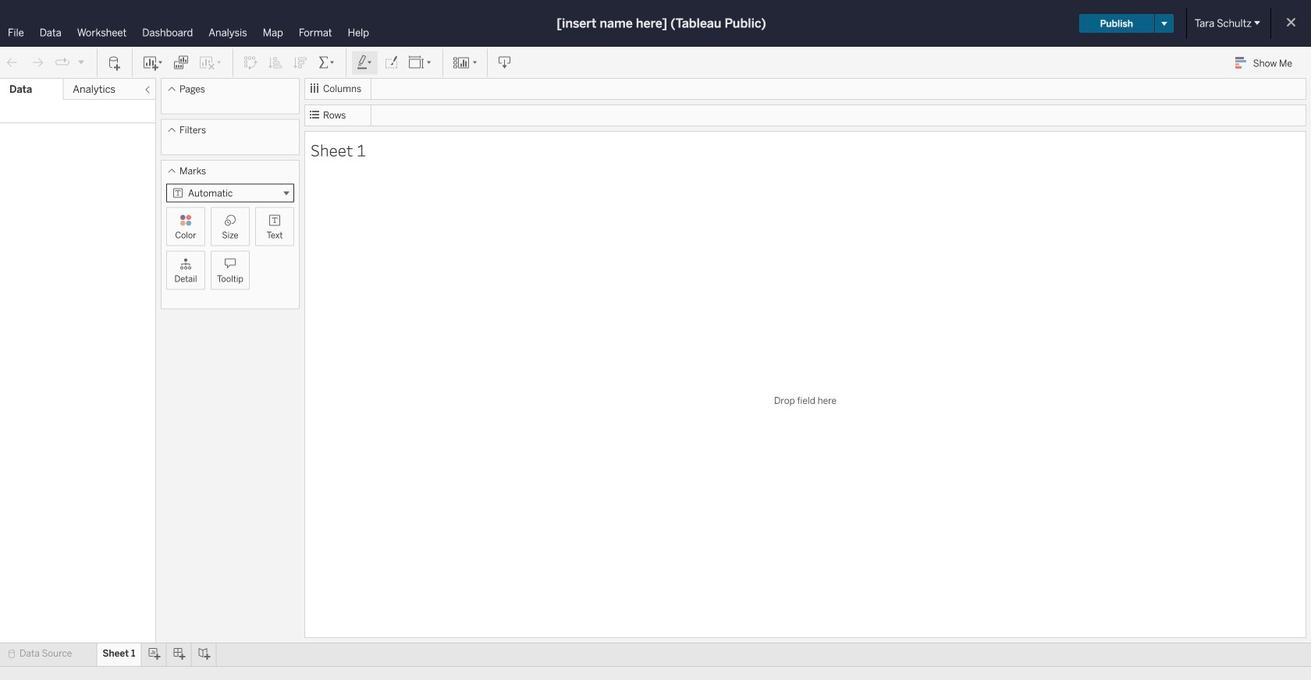 Task type: locate. For each thing, give the bounding box(es) containing it.
clear sheet image
[[198, 55, 223, 71]]

show/hide cards image
[[453, 55, 478, 71]]

swap rows and columns image
[[243, 55, 258, 71]]

undo image
[[5, 55, 20, 71]]

totals image
[[318, 55, 336, 71]]

new data source image
[[107, 55, 123, 71]]

new worksheet image
[[142, 55, 164, 71]]

duplicate image
[[173, 55, 189, 71]]

replay animation image
[[55, 55, 70, 70]]

highlight image
[[356, 55, 374, 71]]



Task type: vqa. For each thing, say whether or not it's contained in the screenshot.
See new and inspiring data visualizations featured every weekday Element
no



Task type: describe. For each thing, give the bounding box(es) containing it.
collapse image
[[143, 85, 152, 94]]

sort ascending image
[[268, 55, 283, 71]]

replay animation image
[[77, 57, 86, 67]]

sort descending image
[[293, 55, 308, 71]]

redo image
[[30, 55, 45, 71]]

fit image
[[408, 55, 433, 71]]

download image
[[497, 55, 513, 71]]

format workbook image
[[383, 55, 399, 71]]



